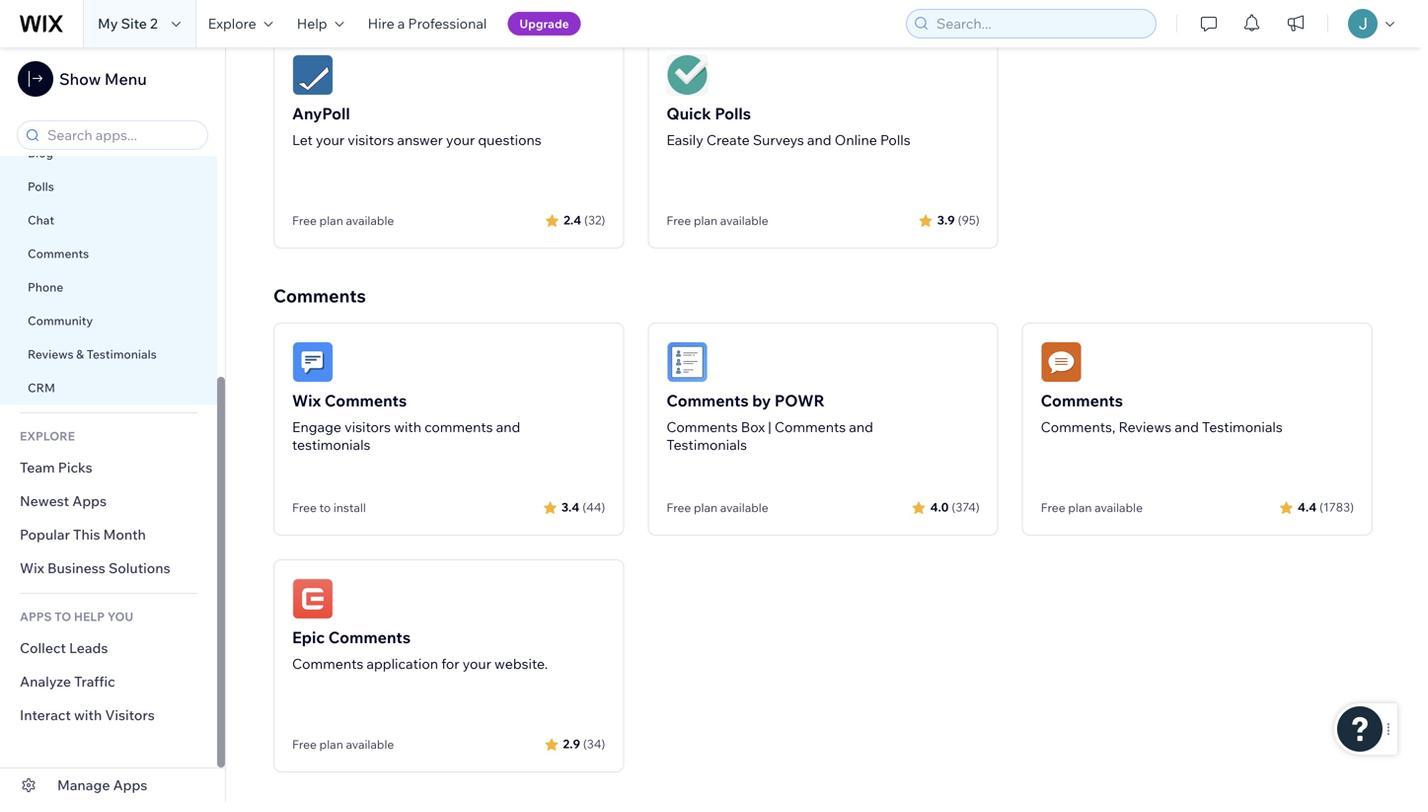 Task type: describe. For each thing, give the bounding box(es) containing it.
collect leads
[[20, 639, 108, 657]]

Search apps... field
[[41, 121, 201, 149]]

this
[[73, 526, 100, 543]]

comments
[[424, 418, 493, 436]]

wix comments engage visitors with comments and testimonials
[[292, 391, 520, 453]]

comments left box
[[666, 418, 738, 436]]

4.0
[[930, 500, 949, 515]]

3.4 (44)
[[561, 500, 605, 515]]

plan for comments by powr
[[694, 500, 718, 515]]

free for comments
[[1041, 500, 1065, 515]]

your for comments
[[463, 655, 491, 673]]

powr
[[775, 391, 825, 411]]

free for wix comments
[[292, 500, 317, 515]]

analyze
[[20, 673, 71, 690]]

plan for epic comments
[[319, 737, 343, 752]]

and inside quick polls easily create surveys and online polls
[[807, 131, 831, 149]]

surveys
[[753, 131, 804, 149]]

apps for manage apps
[[113, 777, 147, 794]]

hire
[[368, 15, 394, 32]]

your for let
[[446, 131, 475, 149]]

3.9 (95)
[[937, 213, 980, 227]]

comments link
[[0, 237, 217, 270]]

let
[[292, 131, 313, 149]]

crm
[[28, 380, 55, 395]]

for
[[441, 655, 459, 673]]

3.9
[[937, 213, 955, 227]]

comments comments, reviews and testimonials
[[1041, 391, 1283, 436]]

comments up application at the bottom of page
[[328, 628, 411, 647]]

easily
[[666, 131, 703, 149]]

crm link
[[0, 371, 217, 405]]

analyze traffic link
[[0, 665, 217, 699]]

professional
[[408, 15, 487, 32]]

show menu
[[59, 69, 147, 89]]

team picks
[[20, 459, 92, 476]]

free plan available for comments by powr
[[666, 500, 768, 515]]

chat
[[28, 213, 54, 227]]

upgrade button
[[508, 12, 581, 36]]

2.4
[[564, 213, 581, 227]]

business
[[47, 560, 105, 577]]

popular this month link
[[0, 518, 217, 552]]

available for comments by powr
[[720, 500, 768, 515]]

solutions
[[109, 560, 170, 577]]

reviews & testimonials link
[[0, 337, 217, 371]]

help
[[74, 609, 105, 624]]

4.4
[[1298, 500, 1317, 515]]

4.4 (1783)
[[1298, 500, 1354, 515]]

visitors for wix comments
[[345, 418, 391, 436]]

4.0 (374)
[[930, 500, 980, 515]]

manage
[[57, 777, 110, 794]]

explore
[[20, 429, 75, 444]]

hire a professional
[[368, 15, 487, 32]]

wix business solutions link
[[0, 552, 217, 585]]

application
[[367, 655, 438, 673]]

comments by powr logo image
[[666, 341, 708, 383]]

hire a professional link
[[356, 0, 499, 47]]

plan for comments
[[1068, 500, 1092, 515]]

1 horizontal spatial polls
[[715, 104, 751, 123]]

apps
[[20, 609, 52, 624]]

show menu button
[[18, 61, 147, 97]]

comments down powr
[[775, 418, 846, 436]]

epic comments logo image
[[292, 578, 334, 620]]

sidebar element
[[0, 0, 226, 802]]

to
[[54, 609, 71, 624]]

reviews inside 'link'
[[28, 347, 74, 362]]

a
[[398, 15, 405, 32]]

Search... field
[[931, 10, 1150, 37]]

(44)
[[582, 500, 605, 515]]

(1783)
[[1320, 500, 1354, 515]]

engage
[[292, 418, 341, 436]]

newest apps link
[[0, 485, 217, 518]]

3.4
[[561, 500, 579, 515]]

phone
[[28, 280, 63, 295]]

quick polls logo image
[[666, 54, 708, 96]]

comments inside wix comments engage visitors with comments and testimonials
[[325, 391, 407, 411]]

wix business solutions
[[20, 560, 170, 577]]

testimonials inside comments by powr comments box | comments and testimonials
[[666, 436, 747, 453]]

comments inside sidebar "element"
[[28, 246, 89, 261]]

testimonials
[[292, 436, 371, 453]]

help
[[297, 15, 327, 32]]

chat link
[[0, 203, 217, 237]]

team picks link
[[0, 451, 217, 485]]

menu
[[105, 69, 147, 89]]

quick polls easily create surveys and online polls
[[666, 104, 910, 149]]

answer
[[397, 131, 443, 149]]

polls link
[[0, 170, 217, 203]]

polls inside sidebar "element"
[[28, 179, 54, 194]]

available for epic comments
[[346, 737, 394, 752]]

show
[[59, 69, 101, 89]]

website.
[[494, 655, 548, 673]]

comments logo image
[[1041, 341, 1082, 383]]

2.4 (32)
[[564, 213, 605, 227]]

with inside "interact with visitors" link
[[74, 707, 102, 724]]

and inside comments comments, reviews and testimonials
[[1175, 418, 1199, 436]]

collect leads link
[[0, 632, 217, 665]]

comments by powr comments box | comments and testimonials
[[666, 391, 873, 453]]

comments down comments by powr logo
[[666, 391, 749, 411]]

blog link
[[0, 136, 217, 170]]

wix comments logo image
[[292, 341, 334, 383]]



Task type: locate. For each thing, give the bounding box(es) containing it.
1 vertical spatial polls
[[880, 131, 910, 149]]

newest apps
[[20, 492, 107, 510]]

2.9
[[563, 737, 580, 751]]

free plan available for comments
[[1041, 500, 1143, 515]]

box
[[741, 418, 765, 436]]

traffic
[[74, 673, 115, 690]]

apps to help you
[[20, 609, 133, 624]]

community link
[[0, 304, 217, 337]]

interact with visitors
[[20, 707, 155, 724]]

1 horizontal spatial reviews
[[1119, 418, 1171, 436]]

2 horizontal spatial testimonials
[[1202, 418, 1283, 436]]

wix for business
[[20, 560, 44, 577]]

create
[[706, 131, 750, 149]]

and inside comments by powr comments box | comments and testimonials
[[849, 418, 873, 436]]

0 horizontal spatial polls
[[28, 179, 54, 194]]

and
[[807, 131, 831, 149], [496, 418, 520, 436], [849, 418, 873, 436], [1175, 418, 1199, 436]]

your right "for"
[[463, 655, 491, 673]]

visitors inside wix comments engage visitors with comments and testimonials
[[345, 418, 391, 436]]

wix
[[292, 391, 321, 411], [20, 560, 44, 577]]

comments inside comments comments, reviews and testimonials
[[1041, 391, 1123, 411]]

reviews left &
[[28, 347, 74, 362]]

visitors
[[105, 707, 155, 724]]

0 horizontal spatial apps
[[72, 492, 107, 510]]

phone link
[[0, 270, 217, 304]]

0 vertical spatial polls
[[715, 104, 751, 123]]

free to install
[[292, 500, 366, 515]]

0 horizontal spatial testimonials
[[87, 347, 157, 362]]

your inside the epic comments comments application for your website.
[[463, 655, 491, 673]]

reviews & testimonials
[[28, 347, 157, 362]]

2
[[150, 15, 158, 32]]

analyze traffic
[[20, 673, 115, 690]]

0 horizontal spatial reviews
[[28, 347, 74, 362]]

polls right "online"
[[880, 131, 910, 149]]

visitors
[[348, 131, 394, 149], [345, 418, 391, 436]]

apps up this
[[72, 492, 107, 510]]

(34)
[[583, 737, 605, 751]]

0 horizontal spatial wix
[[20, 560, 44, 577]]

0 vertical spatial testimonials
[[87, 347, 157, 362]]

by
[[752, 391, 771, 411]]

install
[[333, 500, 366, 515]]

testimonials inside 'link'
[[87, 347, 157, 362]]

with
[[394, 418, 421, 436], [74, 707, 102, 724]]

free plan available
[[292, 213, 394, 228], [666, 213, 768, 228], [666, 500, 768, 515], [1041, 500, 1143, 515], [292, 737, 394, 752]]

0 vertical spatial visitors
[[348, 131, 394, 149]]

1 vertical spatial visitors
[[345, 418, 391, 436]]

reviews inside comments comments, reviews and testimonials
[[1119, 418, 1171, 436]]

site
[[121, 15, 147, 32]]

0 vertical spatial reviews
[[28, 347, 74, 362]]

anypoll let your visitors answer your questions
[[292, 104, 541, 149]]

|
[[768, 418, 771, 436]]

interact
[[20, 707, 71, 724]]

epic
[[292, 628, 325, 647]]

comments,
[[1041, 418, 1115, 436]]

polls up create
[[715, 104, 751, 123]]

(374)
[[952, 500, 980, 515]]

0 vertical spatial apps
[[72, 492, 107, 510]]

apps for newest apps
[[72, 492, 107, 510]]

month
[[103, 526, 146, 543]]

available for comments
[[1095, 500, 1143, 515]]

to
[[319, 500, 331, 515]]

wix down popular
[[20, 560, 44, 577]]

blog
[[28, 146, 53, 160]]

1 horizontal spatial testimonials
[[666, 436, 747, 453]]

free plan available for epic comments
[[292, 737, 394, 752]]

epic comments comments application for your website.
[[292, 628, 548, 673]]

collect
[[20, 639, 66, 657]]

1 vertical spatial wix
[[20, 560, 44, 577]]

free
[[292, 213, 317, 228], [666, 213, 691, 228], [292, 500, 317, 515], [666, 500, 691, 515], [1041, 500, 1065, 515], [292, 737, 317, 752]]

manage apps link
[[0, 769, 225, 802]]

wix inside sidebar "element"
[[20, 560, 44, 577]]

and inside wix comments engage visitors with comments and testimonials
[[496, 418, 520, 436]]

(95)
[[958, 213, 980, 227]]

available
[[346, 213, 394, 228], [720, 213, 768, 228], [720, 500, 768, 515], [1095, 500, 1143, 515], [346, 737, 394, 752]]

polls up the chat
[[28, 179, 54, 194]]

0 vertical spatial with
[[394, 418, 421, 436]]

with inside wix comments engage visitors with comments and testimonials
[[394, 418, 421, 436]]

explore
[[208, 15, 256, 32]]

1 vertical spatial testimonials
[[1202, 418, 1283, 436]]

visitors left answer
[[348, 131, 394, 149]]

apps
[[72, 492, 107, 510], [113, 777, 147, 794]]

1 horizontal spatial apps
[[113, 777, 147, 794]]

anypoll logo image
[[292, 54, 334, 96]]

2 vertical spatial polls
[[28, 179, 54, 194]]

1 vertical spatial with
[[74, 707, 102, 724]]

my site 2
[[98, 15, 158, 32]]

anypoll
[[292, 104, 350, 123]]

visitors for anypoll
[[348, 131, 394, 149]]

questions
[[478, 131, 541, 149]]

with left comments
[[394, 418, 421, 436]]

quick
[[666, 104, 711, 123]]

(32)
[[584, 213, 605, 227]]

comments up comments,
[[1041, 391, 1123, 411]]

1 vertical spatial reviews
[[1119, 418, 1171, 436]]

visitors inside the "anypoll let your visitors answer your questions"
[[348, 131, 394, 149]]

comments up 'phone'
[[28, 246, 89, 261]]

picks
[[58, 459, 92, 476]]

popular
[[20, 526, 70, 543]]

manage apps
[[57, 777, 147, 794]]

free for comments by powr
[[666, 500, 691, 515]]

your right answer
[[446, 131, 475, 149]]

online
[[835, 131, 877, 149]]

with down traffic
[[74, 707, 102, 724]]

free for epic comments
[[292, 737, 317, 752]]

you
[[107, 609, 133, 624]]

community
[[28, 313, 93, 328]]

2 horizontal spatial polls
[[880, 131, 910, 149]]

0 horizontal spatial with
[[74, 707, 102, 724]]

wix up engage
[[292, 391, 321, 411]]

testimonials inside comments comments, reviews and testimonials
[[1202, 418, 1283, 436]]

comments up wix comments logo
[[273, 285, 366, 307]]

comments
[[28, 246, 89, 261], [273, 285, 366, 307], [325, 391, 407, 411], [666, 391, 749, 411], [1041, 391, 1123, 411], [666, 418, 738, 436], [775, 418, 846, 436], [328, 628, 411, 647], [292, 655, 363, 673]]

apps right manage
[[113, 777, 147, 794]]

reviews right comments,
[[1119, 418, 1171, 436]]

popular this month
[[20, 526, 146, 543]]

interact with visitors link
[[0, 699, 217, 732]]

comments up engage
[[325, 391, 407, 411]]

comments down epic
[[292, 655, 363, 673]]

wix inside wix comments engage visitors with comments and testimonials
[[292, 391, 321, 411]]

1 horizontal spatial wix
[[292, 391, 321, 411]]

1 vertical spatial apps
[[113, 777, 147, 794]]

newest
[[20, 492, 69, 510]]

your
[[316, 131, 345, 149], [446, 131, 475, 149], [463, 655, 491, 673]]

&
[[76, 347, 84, 362]]

1 horizontal spatial with
[[394, 418, 421, 436]]

help button
[[285, 0, 356, 47]]

2.9 (34)
[[563, 737, 605, 751]]

reviews
[[28, 347, 74, 362], [1119, 418, 1171, 436]]

visitors up testimonials
[[345, 418, 391, 436]]

your right let
[[316, 131, 345, 149]]

0 vertical spatial wix
[[292, 391, 321, 411]]

2 vertical spatial testimonials
[[666, 436, 747, 453]]

wix for comments
[[292, 391, 321, 411]]



Task type: vqa. For each thing, say whether or not it's contained in the screenshot.
Analyze
yes



